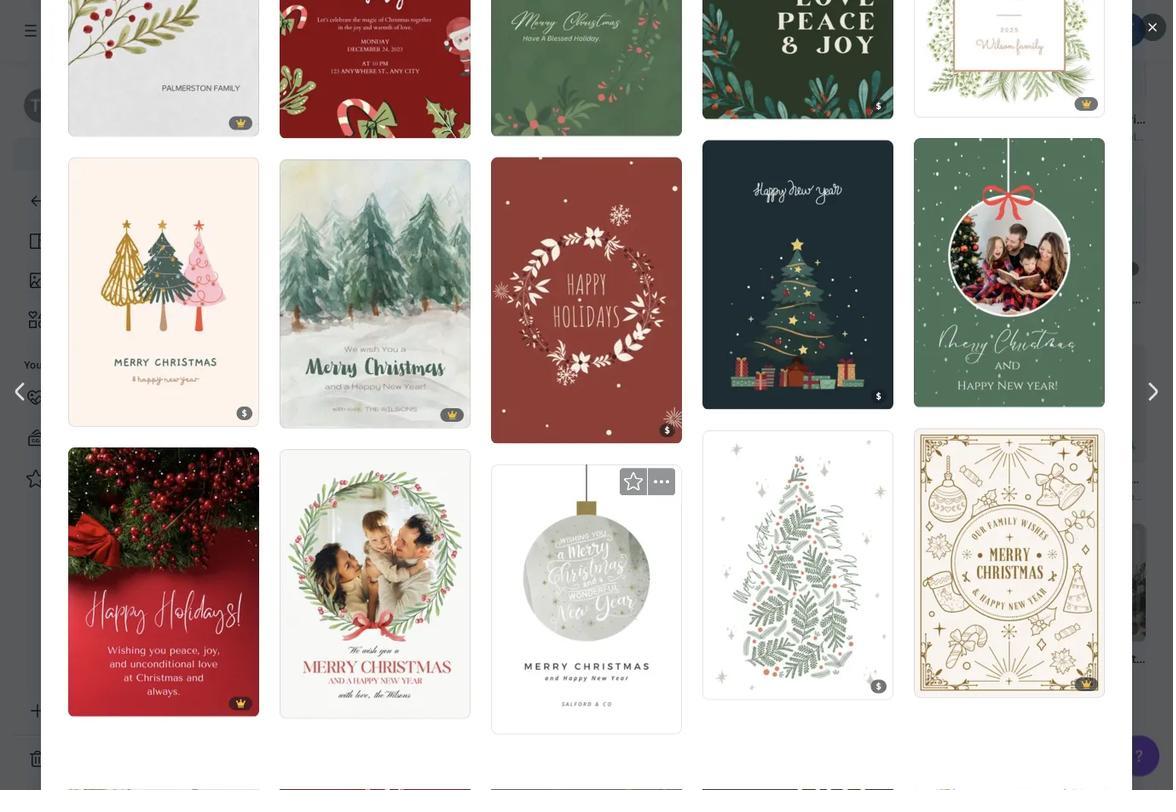Task type: locate. For each thing, give the bounding box(es) containing it.
1 horizontal spatial godbout
[[1108, 490, 1152, 504]]

black inside black and white clean merry christmas card card by kingkraf studio
[[269, 95, 301, 111]]

red white one photo modern happy holidays greeting card image
[[68, 448, 259, 717]]

1 vertical spatial stephanie
[[1055, 490, 1105, 504]]

card
[[456, 82, 479, 96], [502, 95, 530, 111], [269, 114, 293, 128], [1014, 130, 1038, 144], [828, 151, 852, 166], [642, 211, 666, 225], [666, 243, 693, 259], [456, 262, 479, 276], [1014, 310, 1038, 324], [842, 372, 870, 389], [642, 391, 666, 405], [503, 391, 531, 407], [269, 410, 293, 424], [1033, 429, 1060, 445], [828, 447, 852, 462], [1014, 490, 1038, 504], [866, 552, 893, 568], [456, 556, 479, 570], [642, 571, 666, 585], [269, 590, 293, 604], [1014, 670, 1038, 684], [688, 717, 716, 733], [456, 736, 479, 750]]

0 horizontal spatial red
[[642, 372, 664, 389]]

$ for the dark green modern watercolor illustration happy holidays greeting card image
[[876, 101, 882, 112]]

card by marketing templates co. link for beige simple photo collage christmas card at bottom right
[[642, 570, 804, 587]]

beige simple photo collage christmas card image
[[608, 425, 774, 544]]

stephanie
[[869, 151, 919, 166], [1055, 490, 1105, 504]]

1 vertical spatial gold
[[329, 391, 356, 407]]

and up rukhai
[[667, 372, 689, 389]]

0 vertical spatial simplistic photo christmas card image
[[980, 0, 1146, 102]]

None search field
[[552, 14, 866, 48]]

red white modern photo collage joyful christmas holiday card image
[[794, 6, 960, 124]]

christmas inside minimalist photo elegant christmas card card by jana mikulcova
[[604, 243, 663, 259]]

1 horizontal spatial and
[[667, 372, 689, 389]]

gapeenko
[[1080, 310, 1130, 324]]

canva
[[102, 146, 138, 162]]

0 vertical spatial design
[[968, 151, 1001, 166]]

2 horizontal spatial white
[[853, 429, 887, 445]]

1 vertical spatial red
[[828, 429, 851, 445]]

0 horizontal spatial white
[[330, 95, 364, 111]]

0 vertical spatial black
[[269, 95, 301, 111]]

simple sage green christmas card with photo image
[[608, 0, 774, 184]]

$ up card by stephanie godbout design
[[876, 101, 882, 112]]

white left the illustration on the right
[[642, 732, 676, 748]]

1 vertical spatial design
[[398, 590, 432, 604]]

godbout inside "link"
[[1108, 490, 1152, 504]]

red up card by rukhai link
[[642, 372, 664, 389]]

and
[[667, 372, 689, 389], [304, 391, 326, 407]]

green and red minimalist watercolor branch holiday card image
[[68, 0, 259, 136]]

gold for festive
[[329, 391, 356, 407]]

all
[[58, 233, 73, 249]]

0 horizontal spatial simplistic photo christmas card image
[[794, 482, 960, 731]]

co. inside beige simple photo collage christmas card card by marketing templates co.
[[788, 571, 804, 585]]

card inside "link"
[[1014, 490, 1038, 504]]

red up card by lucie sindelkova link
[[828, 429, 851, 445]]

1 horizontal spatial red
[[828, 429, 851, 445]]

gold inside black and gold festive merry  christmas card card by banuaa
[[329, 391, 356, 407]]

1 horizontal spatial gold
[[692, 372, 720, 389]]

white and grey simple family christmas photo card image
[[422, 0, 587, 54]]

2 card by marketing templates co. link from the top
[[642, 570, 804, 587]]

christmas inside black and gold festive merry  christmas card card by banuaa
[[441, 391, 500, 407]]

1 vertical spatial simple
[[677, 552, 717, 568]]

stephanie for card by stephanie godbout desi
[[1055, 490, 1105, 504]]

merry inside black and gold festive merry  christmas card card by banuaa
[[404, 391, 439, 407]]

and inside black and gold festive merry  christmas card card by banuaa
[[304, 391, 326, 407]]

b.
[[349, 590, 359, 604]]

1 vertical spatial black
[[269, 391, 301, 407]]

$
[[876, 101, 882, 112], [876, 391, 882, 402], [242, 408, 248, 420], [665, 425, 671, 437], [876, 681, 882, 693]]

0 vertical spatial white
[[330, 95, 364, 111]]

0 vertical spatial simple
[[890, 429, 930, 445]]

stephanie inside "link"
[[1055, 490, 1105, 504]]

by inside 'red and gold illustrative holidays card card by rukhai'
[[668, 391, 680, 405]]

stephanie for card by stephanie godbout design
[[869, 151, 919, 166]]

1 vertical spatial merry
[[404, 391, 439, 407]]

beige
[[642, 552, 674, 568]]

banuaa
[[310, 410, 347, 424]]

card by oleg gapeenko
[[1014, 310, 1130, 324]]

white up lucie
[[853, 429, 887, 445]]

your
[[24, 358, 47, 372]]

black
[[269, 95, 301, 111], [269, 391, 301, 407]]

card by oleg gapeenko link
[[1014, 308, 1146, 325]]

white illustration christmas tree postcard link
[[642, 731, 887, 750]]

0 vertical spatial red
[[642, 372, 664, 389]]

card by stephanie godbout desi link
[[1014, 488, 1173, 505]]

merry right festive
[[404, 391, 439, 407]]

design
[[968, 151, 1001, 166], [398, 590, 432, 604]]

red
[[642, 372, 664, 389], [828, 429, 851, 445]]

you
[[112, 389, 134, 405]]

photo
[[1075, 111, 1110, 127], [520, 243, 555, 259], [995, 429, 1030, 445], [720, 552, 755, 568]]

fallon
[[497, 556, 526, 570]]

green merry foliage frame christmas greeting card image
[[914, 0, 1105, 117]]

photo inside minimalist photo elegant christmas card card by jana mikulcova
[[520, 243, 555, 259]]

0 vertical spatial co.
[[788, 211, 804, 225]]

card by marketing templates co. link
[[642, 210, 804, 227], [642, 570, 804, 587]]

back
[[55, 193, 82, 209]]

$ up postcard
[[876, 681, 882, 693]]

white inside red white simple christmas photo card card by lucie sindelkova
[[853, 429, 887, 445]]

christmas inside beige simple photo collage christmas card card by marketing templates co.
[[804, 552, 863, 568]]

free
[[68, 109, 90, 123]]

kingkraf
[[310, 114, 352, 128]]

black and gold festive merry  christmas card card by banuaa
[[269, 391, 531, 424]]

card by marketing templates co link
[[1014, 128, 1173, 145]]

watercolor season's greetings greeting card card by mai kreativ designs
[[456, 717, 716, 750]]

2 co. from the top
[[788, 571, 804, 585]]

1 vertical spatial and
[[304, 391, 326, 407]]

white up card by kingkraf studio 'link' in the left top of the page
[[330, 95, 364, 111]]

templates
[[1107, 130, 1158, 144], [734, 211, 785, 225], [97, 430, 157, 446], [734, 571, 785, 585]]

try canva pro button
[[14, 138, 222, 171]]

simple
[[890, 429, 930, 445], [677, 552, 717, 568]]

2 black from the top
[[269, 391, 301, 407]]

season's
[[523, 717, 574, 733]]

by
[[482, 82, 494, 96], [296, 114, 308, 128], [1041, 130, 1053, 144], [854, 151, 867, 166], [668, 211, 680, 225], [482, 262, 494, 276], [1041, 310, 1053, 324], [668, 391, 680, 405], [296, 410, 308, 424], [854, 447, 867, 462], [1041, 490, 1053, 504], [482, 556, 494, 570], [668, 571, 680, 585], [296, 590, 308, 604], [1041, 670, 1053, 684], [482, 736, 494, 750]]

0 horizontal spatial and
[[304, 391, 326, 407]]

0 vertical spatial card by marketing templates co. link
[[642, 210, 804, 227]]

0 vertical spatial marketing
[[1055, 130, 1104, 144]]

black left and
[[269, 95, 301, 111]]

top level navigation element
[[150, 14, 620, 48]]

red inside red white simple christmas photo card card by lucie sindelkova
[[828, 429, 851, 445]]

1 horizontal spatial white
[[642, 732, 676, 748]]

beige and gold illustrated christmas greeting card image
[[914, 429, 1105, 698]]

lucie
[[869, 447, 895, 462]]

0 vertical spatial godbout
[[921, 151, 965, 166]]

red and gold illustrative holidays card card by rukhai
[[642, 372, 870, 405]]

marketing inside simplistic photo christmas  card by marketing templates co
[[1055, 130, 1104, 144]]

and for red
[[667, 372, 689, 389]]

gold inside 'red and gold illustrative holidays card card by rukhai'
[[692, 372, 720, 389]]

$ down card by rukhai link
[[665, 425, 671, 437]]

1 vertical spatial godbout
[[1108, 490, 1152, 504]]

1 card by marketing templates co. link from the top
[[642, 210, 804, 227]]

black up card by banuaa link
[[269, 391, 301, 407]]

card by fallon travels link
[[456, 555, 587, 572]]

tara schultz's team image
[[24, 89, 58, 123]]

card by salbine b. | salsal design
[[269, 590, 432, 604]]

team
[[151, 90, 180, 106]]

$ up lucie
[[876, 391, 882, 402]]

1 horizontal spatial design
[[968, 151, 1001, 166]]

photo inside simplistic photo christmas  card by marketing templates co
[[1075, 111, 1110, 127]]

gold up card by banuaa link
[[329, 391, 356, 407]]

watercolor
[[456, 717, 520, 733]]

gold for illustrative
[[692, 372, 720, 389]]

co.
[[788, 211, 804, 225], [788, 571, 804, 585]]

and inside 'red and gold illustrative holidays card card by rukhai'
[[667, 372, 689, 389]]

tara schultz's team
[[68, 90, 180, 106]]

cream and white simple happy holidays christmas family photo card image
[[422, 296, 587, 528]]

clean
[[367, 95, 400, 111]]

$ left the banuaa
[[242, 408, 248, 420]]

lindo
[[1082, 670, 1110, 684]]

card by salbine b. | salsal design link
[[269, 589, 432, 606]]

white
[[330, 95, 364, 111], [853, 429, 887, 445], [642, 732, 676, 748]]

by inside minimalist photo elegant christmas card card by jana mikulcova
[[482, 262, 494, 276]]

1 black from the top
[[269, 95, 301, 111]]

invite members button
[[14, 694, 222, 728]]

0 vertical spatial stephanie
[[869, 151, 919, 166]]

designs
[[554, 736, 593, 750]]

1 vertical spatial white
[[853, 429, 887, 445]]

red and gold illustrative holidays card image
[[608, 246, 774, 363]]

simple up sindelkova in the bottom of the page
[[890, 429, 930, 445]]

white illustration christmas tree postcard image
[[608, 606, 774, 723]]

and up the banuaa
[[304, 391, 326, 407]]

0 vertical spatial and
[[667, 372, 689, 389]]

salsal
[[367, 590, 396, 604]]

card by stephanie godbout desi
[[1014, 490, 1173, 504]]

by inside "link"
[[1041, 490, 1053, 504]]

content
[[49, 358, 90, 372]]

1 horizontal spatial simple
[[890, 429, 930, 445]]

2 vertical spatial marketing
[[683, 571, 732, 585]]

gold up card by rukhai link
[[692, 372, 720, 389]]

by inside simplistic photo christmas  card by marketing templates co
[[1041, 130, 1053, 144]]

1 vertical spatial co.
[[788, 571, 804, 585]]

merry
[[403, 95, 438, 111], [404, 391, 439, 407]]

0 vertical spatial gold
[[692, 372, 720, 389]]

merry inside black and white clean merry christmas card card by kingkraf studio
[[403, 95, 438, 111]]

$ for green white merry christmas greeting card image
[[876, 681, 882, 693]]

1 horizontal spatial stephanie
[[1055, 490, 1105, 504]]

red inside 'red and gold illustrative holidays card card by rukhai'
[[642, 372, 664, 389]]

rukhai
[[683, 391, 716, 405]]

simplistic
[[1014, 111, 1072, 127]]

1 horizontal spatial simplistic photo christmas card image
[[980, 0, 1146, 102]]

salbine
[[310, 590, 347, 604]]

0 horizontal spatial stephanie
[[869, 151, 919, 166]]

1 vertical spatial card by marketing templates co. link
[[642, 570, 804, 587]]

card by jana mikulcova link
[[456, 260, 587, 277]]

green snow merry christmas card image
[[914, 139, 1105, 408]]

simple right beige
[[677, 552, 717, 568]]

0 horizontal spatial gold
[[329, 391, 356, 407]]

brand
[[60, 430, 94, 446]]

minimalist photo elegant christmas card card by jana mikulcova
[[456, 243, 693, 276]]

2 vertical spatial white
[[642, 732, 676, 748]]

black inside black and gold festive merry  christmas card card by banuaa
[[269, 391, 301, 407]]

red for red white simple christmas photo card
[[828, 429, 851, 445]]

0 horizontal spatial godbout
[[921, 151, 965, 166]]

0 horizontal spatial simple
[[677, 552, 717, 568]]

0 horizontal spatial design
[[398, 590, 432, 604]]

1 vertical spatial simplistic photo christmas card image
[[794, 482, 960, 731]]

0 vertical spatial merry
[[403, 95, 438, 111]]

simplistic photo christmas card image
[[980, 0, 1146, 102], [794, 482, 960, 731]]

card by rose lindo link
[[1014, 668, 1146, 685]]

starred link
[[14, 462, 222, 496]]

merry right clean
[[403, 95, 438, 111]]



Task type: describe. For each thing, give the bounding box(es) containing it.
schultz's
[[96, 90, 148, 106]]

photo inside beige simple photo collage christmas card card by marketing templates co.
[[720, 552, 755, 568]]

tara
[[68, 90, 93, 106]]

back to home
[[55, 193, 134, 209]]

free •
[[68, 109, 97, 123]]

try canva pro
[[81, 146, 161, 162]]

christmas inside red white simple christmas photo card card by lucie sindelkova
[[933, 429, 992, 445]]

card by stephanie godbout design link
[[828, 150, 1001, 167]]

red winter happy holidays card image
[[491, 158, 682, 444]]

green gold modern minimalist business holiday christmas card image
[[491, 465, 682, 734]]

red white simple christmas photo card image
[[794, 186, 960, 420]]

card by banuaa link
[[269, 409, 401, 426]]

card by stephanie godbout design
[[828, 151, 1001, 166]]

jana
[[497, 262, 520, 276]]

watercolor season's greetings greeting card image
[[422, 590, 587, 708]]

black and white clean merry christmas card image
[[235, 0, 401, 86]]

mikulcova
[[523, 262, 572, 276]]

red white simple christmas photo card card by lucie sindelkova
[[828, 429, 1060, 462]]

red and gold illustrative holidays card link
[[642, 371, 870, 390]]

back to home link
[[14, 184, 222, 218]]

•
[[93, 109, 97, 123]]

photo inside red white simple christmas photo card card by lucie sindelkova
[[995, 429, 1030, 445]]

elegant
[[557, 243, 601, 259]]

simple inside red white simple christmas photo card card by lucie sindelkova
[[890, 429, 930, 445]]

card by olhahladiy
[[456, 82, 548, 96]]

to
[[85, 193, 97, 209]]

cream green calligraphy watercolor elegant tree happy holidays christmas card image
[[980, 344, 1146, 462]]

white illustration christmas tree postcard
[[642, 732, 887, 748]]

christmas inside simplistic photo christmas  card by marketing templates co
[[1113, 111, 1172, 127]]

photos
[[58, 272, 99, 289]]

beige simple photo collage christmas card link
[[642, 551, 893, 570]]

sindelkova
[[898, 447, 951, 462]]

desi
[[1154, 490, 1173, 504]]

red for red and gold illustrative holidays card
[[642, 372, 664, 389]]

black for black and white clean merry christmas card
[[269, 95, 301, 111]]

olhahladiy
[[497, 82, 548, 96]]

black and gold festive merry  christmas card image
[[235, 149, 401, 382]]

collage
[[758, 552, 801, 568]]

festive
[[359, 391, 401, 407]]

creators you follow
[[60, 389, 174, 405]]

card by lucie sindelkova link
[[828, 446, 960, 463]]

greetings
[[576, 717, 633, 733]]

white illustrated merry christmas and happy new year greeting card image
[[980, 164, 1146, 282]]

godbout for desi
[[1108, 490, 1152, 504]]

green grey watercolor illustration greeting  christmas card image
[[280, 160, 471, 429]]

brand templates link
[[14, 421, 222, 455]]

icons link
[[24, 304, 211, 336]]

black and gold festive merry  christmas card link
[[269, 390, 531, 409]]

greeting
[[635, 717, 685, 733]]

card by rukhai link
[[642, 390, 774, 407]]

$ for minimalist illustration merry christmas greeting card image
[[242, 408, 248, 420]]

1 co. from the top
[[788, 211, 804, 225]]

simple inside beige simple photo collage christmas card card by marketing templates co.
[[677, 552, 717, 568]]

tara schultz's team element
[[24, 89, 58, 123]]

all templates
[[58, 233, 134, 249]]

red and green christmas botanical christmas photo card image
[[235, 444, 401, 562]]

by inside watercolor season's greetings greeting card card by mai kreativ designs
[[482, 736, 494, 750]]

christmas inside black and white clean merry christmas card card by kingkraf studio
[[441, 95, 500, 111]]

by inside black and gold festive merry  christmas card card by banuaa
[[296, 410, 308, 424]]

rose
[[1055, 670, 1079, 684]]

kreativ
[[517, 736, 552, 750]]

invite members
[[55, 703, 144, 719]]

white inside black and white clean merry christmas card card by kingkraf studio
[[330, 95, 364, 111]]

red and white illustration christmas party invitation card image
[[280, 0, 471, 138]]

studio
[[354, 114, 387, 128]]

mai
[[497, 736, 514, 750]]

creators you follow link
[[14, 380, 222, 414]]

1
[[113, 109, 119, 123]]

all templates link
[[24, 225, 211, 258]]

templates
[[76, 233, 134, 249]]

brand templates
[[60, 430, 157, 446]]

co
[[1160, 130, 1173, 144]]

icons
[[58, 312, 89, 328]]

minimalist illustration merry christmas greeting card image
[[68, 158, 259, 427]]

red white simple christmas photo card link
[[828, 427, 1060, 446]]

try
[[81, 146, 99, 162]]

starred
[[60, 471, 103, 487]]

black for black and gold festive merry  christmas card
[[269, 391, 301, 407]]

black and white clean merry christmas card link
[[269, 94, 530, 113]]

and for black
[[304, 391, 326, 407]]

beige simple photo collage christmas card card by marketing templates co.
[[642, 552, 893, 585]]

follow
[[136, 389, 174, 405]]

travels
[[529, 556, 564, 570]]

your content
[[24, 358, 90, 372]]

postcard
[[836, 732, 887, 748]]

and
[[304, 95, 327, 111]]

green white merry christmas greeting card image
[[703, 431, 894, 700]]

dark green modern watercolor illustration happy holidays greeting card image
[[703, 0, 894, 119]]

|
[[361, 590, 364, 604]]

creators
[[60, 389, 109, 405]]

card inside simplistic photo christmas  card by marketing templates co
[[1014, 130, 1038, 144]]

card by rose lindo
[[1014, 670, 1110, 684]]

$ for happy new year card image
[[876, 391, 882, 402]]

black and white clean merry christmas card card by kingkraf studio
[[269, 95, 530, 128]]

minimalist
[[456, 243, 517, 259]]

by inside beige simple photo collage christmas card card by marketing templates co.
[[668, 571, 680, 585]]

simplistic photo christmas link
[[1014, 110, 1173, 128]]

card by marketing templates co.
[[642, 211, 804, 225]]

invite
[[55, 703, 87, 719]]

merry for clean
[[403, 95, 438, 111]]

templates inside simplistic photo christmas  card by marketing templates co
[[1107, 130, 1158, 144]]

happy new year card image
[[703, 141, 894, 410]]

illustration
[[679, 732, 743, 748]]

oleg
[[1055, 310, 1078, 324]]

card by marketing templates co. link for simple sage green christmas card with photo
[[642, 210, 804, 227]]

$ for red winter happy holidays card image
[[665, 425, 671, 437]]

merry for festive
[[404, 391, 439, 407]]

card by kingkraf studio link
[[269, 113, 401, 130]]

card by mai kreativ designs link
[[456, 735, 593, 752]]

illustrative
[[723, 372, 786, 389]]

minimalist photo elegant christmas card image
[[422, 116, 587, 234]]

happy holidays photo card for christmas and new years image
[[980, 524, 1146, 642]]

green vintage christmas card image
[[491, 0, 682, 136]]

minimalist photo elegant christmas card link
[[456, 242, 693, 260]]

card by olhahladiy link
[[456, 80, 587, 97]]

simplistic photo christmas  card by marketing templates co
[[1014, 111, 1173, 144]]

green and red floral watercolor christmas greeting card image
[[280, 450, 471, 719]]

templates inside beige simple photo collage christmas card card by marketing templates co.
[[734, 571, 785, 585]]

godbout for design
[[921, 151, 965, 166]]

pro
[[141, 146, 161, 162]]

card by fallon travels
[[456, 556, 564, 570]]

1 vertical spatial marketing
[[683, 211, 732, 225]]

by inside black and white clean merry christmas card card by kingkraf studio
[[296, 114, 308, 128]]

by inside red white simple christmas photo card card by lucie sindelkova
[[854, 447, 867, 462]]

marketing inside beige simple photo collage christmas card card by marketing templates co.
[[683, 571, 732, 585]]



Task type: vqa. For each thing, say whether or not it's contained in the screenshot.


